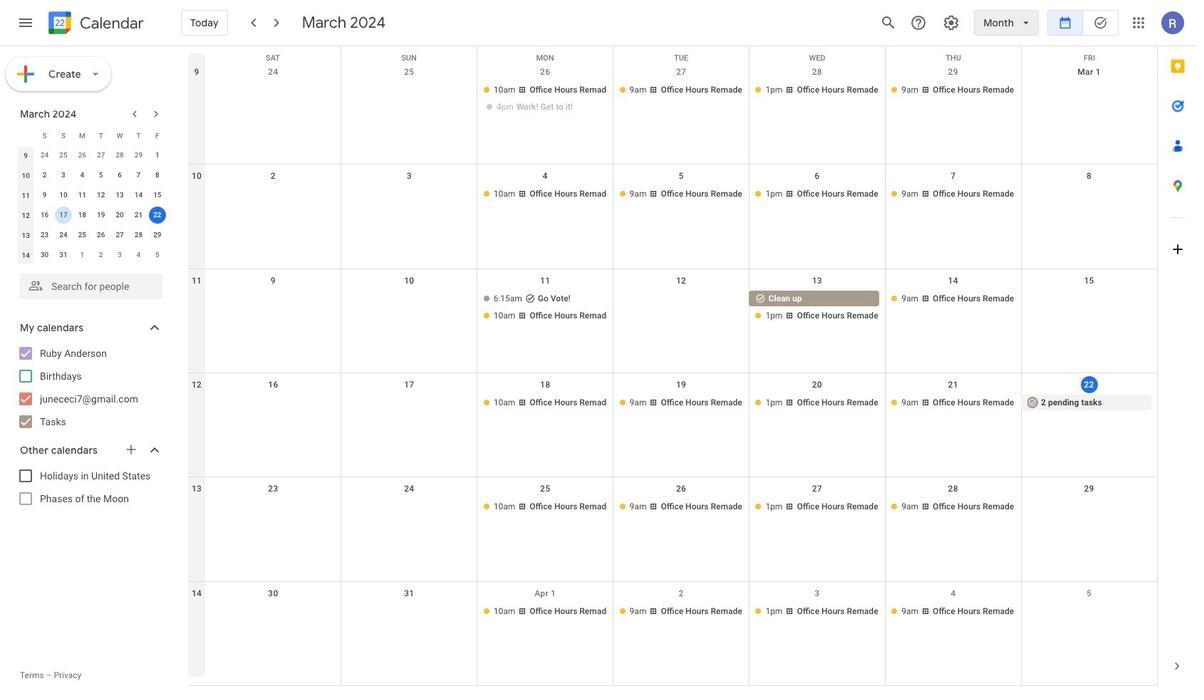Task type: locate. For each thing, give the bounding box(es) containing it.
april 4 element
[[130, 247, 147, 264]]

26 element
[[92, 227, 110, 244]]

11 element
[[74, 187, 91, 204]]

30 element
[[36, 247, 53, 264]]

29 element
[[149, 227, 166, 244]]

5 element
[[92, 167, 110, 184]]

february 29 element
[[130, 147, 147, 164]]

21 element
[[130, 207, 147, 224]]

april 2 element
[[92, 247, 110, 264]]

row
[[188, 46, 1157, 68], [188, 61, 1158, 165], [16, 125, 167, 145], [16, 145, 167, 165], [188, 165, 1158, 269], [16, 165, 167, 185], [16, 185, 167, 205], [16, 205, 167, 225], [16, 225, 167, 245], [16, 245, 167, 265], [188, 269, 1158, 373], [188, 373, 1158, 478], [188, 478, 1158, 582], [188, 582, 1158, 686]]

cell
[[205, 82, 341, 116], [341, 82, 477, 116], [477, 82, 613, 116], [1021, 82, 1158, 116], [205, 186, 341, 203], [341, 186, 477, 203], [1021, 186, 1158, 203], [54, 205, 73, 225], [148, 205, 167, 225], [205, 291, 341, 325], [341, 291, 477, 325], [477, 291, 613, 325], [613, 291, 749, 325], [749, 291, 885, 325], [1021, 291, 1158, 325], [205, 395, 341, 412], [341, 395, 477, 412], [205, 499, 341, 516], [341, 499, 477, 516], [1021, 499, 1158, 516], [205, 603, 341, 621], [341, 603, 477, 621], [1021, 603, 1158, 621]]

grid
[[188, 46, 1158, 686]]

18 element
[[74, 207, 91, 224]]

march 2024 grid
[[14, 125, 167, 265]]

row group
[[16, 145, 167, 265]]

february 28 element
[[111, 147, 128, 164]]

my calendars list
[[3, 342, 177, 433]]

column header
[[16, 125, 35, 145]]

heading
[[77, 15, 144, 32]]

calendar element
[[46, 9, 144, 40]]

12 element
[[92, 187, 110, 204]]

Search for people text field
[[29, 274, 154, 299]]

april 3 element
[[111, 247, 128, 264]]

22, today element
[[149, 207, 166, 224]]

3 element
[[55, 167, 72, 184]]

None search field
[[0, 268, 177, 299]]

4 element
[[74, 167, 91, 184]]

tab list
[[1158, 46, 1197, 646]]

23 element
[[36, 227, 53, 244]]

16 element
[[36, 207, 53, 224]]

25 element
[[74, 227, 91, 244]]



Task type: vqa. For each thing, say whether or not it's contained in the screenshot.
topmost Notification
no



Task type: describe. For each thing, give the bounding box(es) containing it.
10 element
[[55, 187, 72, 204]]

6 element
[[111, 167, 128, 184]]

row group inside march 2024 "grid"
[[16, 145, 167, 265]]

other calendars list
[[3, 465, 177, 510]]

2 element
[[36, 167, 53, 184]]

8 element
[[149, 167, 166, 184]]

april 1 element
[[74, 247, 91, 264]]

7 element
[[130, 167, 147, 184]]

17 element
[[55, 207, 72, 224]]

15 element
[[149, 187, 166, 204]]

13 element
[[111, 187, 128, 204]]

1 element
[[149, 147, 166, 164]]

31 element
[[55, 247, 72, 264]]

9 element
[[36, 187, 53, 204]]

february 25 element
[[55, 147, 72, 164]]

main drawer image
[[17, 14, 34, 31]]

28 element
[[130, 227, 147, 244]]

april 5 element
[[149, 247, 166, 264]]

add other calendars image
[[124, 443, 138, 457]]

february 27 element
[[92, 147, 110, 164]]

settings menu image
[[943, 14, 960, 31]]

february 24 element
[[36, 147, 53, 164]]

14 element
[[130, 187, 147, 204]]

column header inside march 2024 "grid"
[[16, 125, 35, 145]]

february 26 element
[[74, 147, 91, 164]]

27 element
[[111, 227, 128, 244]]

20 element
[[111, 207, 128, 224]]

heading inside calendar element
[[77, 15, 144, 32]]

24 element
[[55, 227, 72, 244]]

19 element
[[92, 207, 110, 224]]



